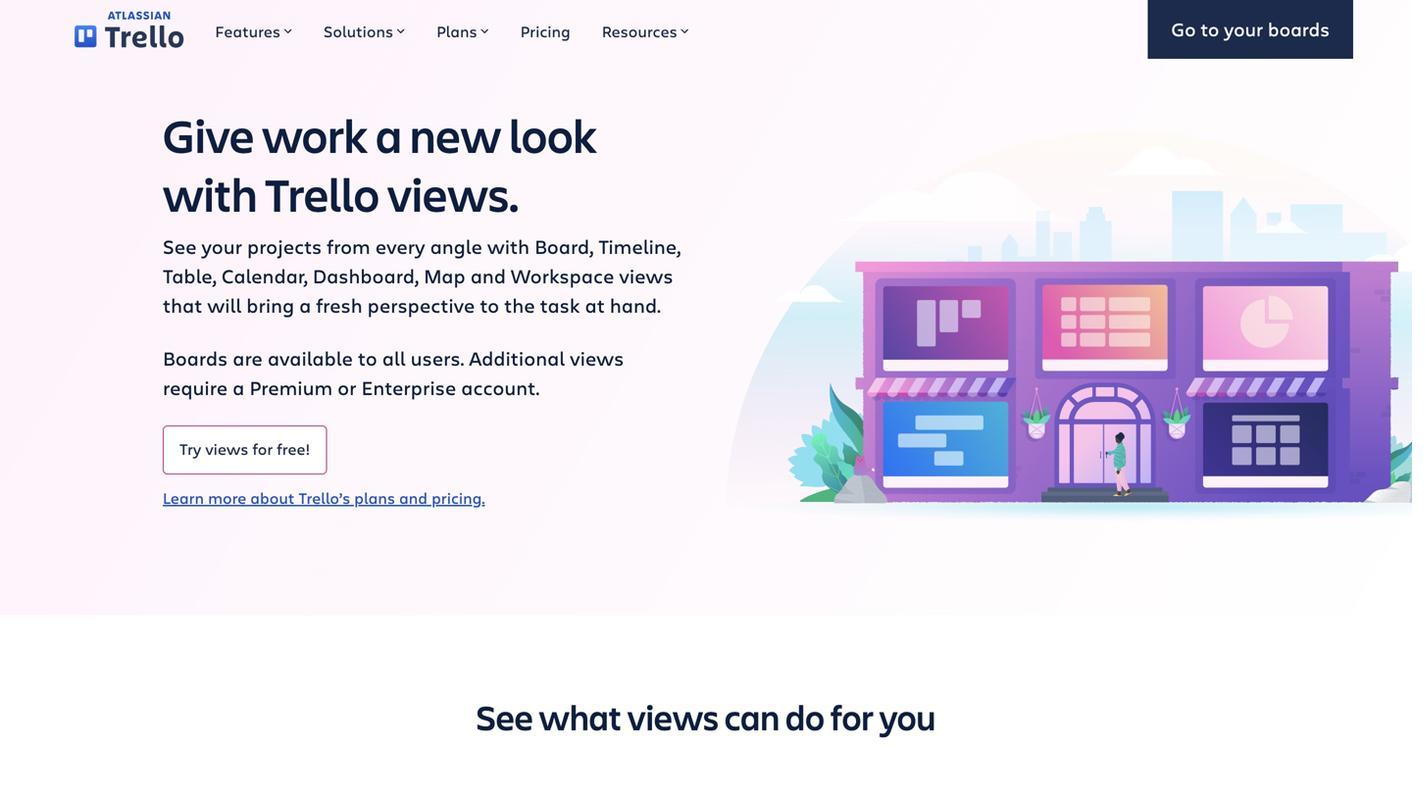 Task type: locate. For each thing, give the bounding box(es) containing it.
look
[[509, 104, 597, 166]]

with right angle
[[487, 233, 530, 259]]

0 vertical spatial and
[[471, 262, 506, 289]]

your up 'table,'
[[202, 233, 242, 259]]

views down at
[[570, 345, 624, 371]]

0 vertical spatial for
[[253, 438, 273, 460]]

0 horizontal spatial see
[[163, 233, 197, 259]]

to
[[1201, 16, 1220, 42], [480, 292, 499, 318], [358, 345, 377, 371]]

plans button
[[421, 0, 505, 59]]

for left free!
[[253, 438, 273, 460]]

to inside give work a new look with trello views. see your projects from every angle with board, timeline, table, calendar, dashboard, map and workspace views that will bring a fresh perspective to the task at hand.
[[480, 292, 499, 318]]

to left all
[[358, 345, 377, 371]]

try
[[180, 438, 201, 460]]

views down timeline,
[[619, 262, 673, 289]]

and inside give work a new look with trello views. see your projects from every angle with board, timeline, table, calendar, dashboard, map and workspace views that will bring a fresh perspective to the task at hand.
[[471, 262, 506, 289]]

1 vertical spatial and
[[399, 487, 428, 508]]

dashboard,
[[313, 262, 419, 289]]

views right try
[[205, 438, 249, 460]]

1 horizontal spatial and
[[471, 262, 506, 289]]

a left new
[[376, 104, 402, 166]]

premium
[[250, 374, 333, 401]]

work
[[262, 104, 368, 166]]

for right do
[[831, 694, 874, 741]]

see left what
[[476, 694, 533, 741]]

1 vertical spatial your
[[202, 233, 242, 259]]

with
[[163, 163, 257, 225], [487, 233, 530, 259]]

a left fresh
[[299, 292, 311, 318]]

table,
[[163, 262, 217, 289]]

additional
[[469, 345, 565, 371]]

0 horizontal spatial with
[[163, 163, 257, 225]]

views.
[[387, 163, 519, 225]]

to inside go to your boards link
[[1201, 16, 1220, 42]]

at
[[585, 292, 605, 318]]

with up 'table,'
[[163, 163, 257, 225]]

views left "can"
[[628, 694, 719, 741]]

1 horizontal spatial to
[[480, 292, 499, 318]]

1 horizontal spatial with
[[487, 233, 530, 259]]

a
[[376, 104, 402, 166], [299, 292, 311, 318], [233, 374, 245, 401]]

task
[[540, 292, 580, 318]]

resources
[[602, 21, 678, 42]]

2 horizontal spatial a
[[376, 104, 402, 166]]

and
[[471, 262, 506, 289], [399, 487, 428, 508]]

plans
[[354, 487, 395, 508]]

features button
[[200, 0, 308, 59]]

to right go
[[1201, 16, 1220, 42]]

0 horizontal spatial to
[[358, 345, 377, 371]]

0 horizontal spatial for
[[253, 438, 273, 460]]

1 horizontal spatial for
[[831, 694, 874, 741]]

see
[[163, 233, 197, 259], [476, 694, 533, 741]]

2 horizontal spatial to
[[1201, 16, 1220, 42]]

or
[[338, 374, 357, 401]]

plans
[[437, 21, 477, 42]]

to left the
[[480, 292, 499, 318]]

every
[[375, 233, 425, 259]]

0 vertical spatial your
[[1225, 16, 1264, 42]]

0 vertical spatial a
[[376, 104, 402, 166]]

1 horizontal spatial a
[[299, 292, 311, 318]]

0 vertical spatial to
[[1201, 16, 1220, 42]]

0 horizontal spatial a
[[233, 374, 245, 401]]

workspace
[[511, 262, 614, 289]]

see up 'table,'
[[163, 233, 197, 259]]

for
[[253, 438, 273, 460], [831, 694, 874, 741]]

learn
[[163, 487, 204, 508]]

0 vertical spatial see
[[163, 233, 197, 259]]

boards
[[1268, 16, 1330, 42]]

0 horizontal spatial your
[[202, 233, 242, 259]]

your left boards
[[1225, 16, 1264, 42]]

bring
[[246, 292, 294, 318]]

2 vertical spatial to
[[358, 345, 377, 371]]

calendar,
[[222, 262, 308, 289]]

1 vertical spatial a
[[299, 292, 311, 318]]

the
[[504, 292, 535, 318]]

2 vertical spatial a
[[233, 374, 245, 401]]

solutions button
[[308, 0, 421, 59]]

all
[[382, 345, 406, 371]]

a down are
[[233, 374, 245, 401]]

do
[[786, 694, 825, 741]]

and up the
[[471, 262, 506, 289]]

views
[[619, 262, 673, 289], [570, 345, 624, 371], [205, 438, 249, 460], [628, 694, 719, 741]]

1 horizontal spatial see
[[476, 694, 533, 741]]

1 horizontal spatial your
[[1225, 16, 1264, 42]]

and right plans
[[399, 487, 428, 508]]

1 vertical spatial to
[[480, 292, 499, 318]]

your
[[1225, 16, 1264, 42], [202, 233, 242, 259]]

1 vertical spatial for
[[831, 694, 874, 741]]



Task type: vqa. For each thing, say whether or not it's contained in the screenshot.
"Board name" TEXT BOX
no



Task type: describe. For each thing, give the bounding box(es) containing it.
0 vertical spatial with
[[163, 163, 257, 225]]

learn more about trello's plans and pricing. link
[[163, 487, 485, 508]]

perspective
[[368, 292, 475, 318]]

try views for free! link
[[163, 426, 327, 475]]

solutions
[[324, 21, 393, 42]]

go to your boards
[[1172, 16, 1330, 42]]

users.
[[411, 345, 464, 371]]

0 horizontal spatial and
[[399, 487, 428, 508]]

board,
[[535, 233, 594, 259]]

1 vertical spatial see
[[476, 694, 533, 741]]

that
[[163, 292, 202, 318]]

a inside boards are available to all users. additional views require a premium or enterprise account.
[[233, 374, 245, 401]]

from
[[327, 233, 371, 259]]

atlassian trello image
[[75, 11, 184, 48]]

go to your boards link
[[1148, 0, 1354, 59]]

boards are available to all users. additional views require a premium or enterprise account.
[[163, 345, 624, 401]]

learn more about trello's plans and pricing.
[[163, 487, 485, 508]]

enterprise
[[362, 374, 456, 401]]

free!
[[277, 438, 310, 460]]

hand.
[[610, 292, 661, 318]]

projects
[[247, 233, 322, 259]]

to inside boards are available to all users. additional views require a premium or enterprise account.
[[358, 345, 377, 371]]

will
[[207, 292, 242, 318]]

angle
[[430, 233, 482, 259]]

try views for free!
[[180, 438, 310, 460]]

trello
[[265, 163, 380, 225]]

1 vertical spatial with
[[487, 233, 530, 259]]

pricing.
[[432, 487, 485, 508]]

account.
[[461, 374, 540, 401]]

fresh
[[316, 292, 363, 318]]

views inside give work a new look with trello views. see your projects from every angle with board, timeline, table, calendar, dashboard, map and workspace views that will bring a fresh perspective to the task at hand.
[[619, 262, 673, 289]]

pricing link
[[505, 0, 586, 59]]

more
[[208, 487, 247, 508]]

give work a new look with trello views. see your projects from every angle with board, timeline, table, calendar, dashboard, map and workspace views that will bring a fresh perspective to the task at hand.
[[163, 104, 681, 318]]

you
[[880, 694, 936, 741]]

give
[[163, 104, 254, 166]]

timeline,
[[599, 233, 681, 259]]

resources button
[[586, 0, 705, 59]]

views inside boards are available to all users. additional views require a premium or enterprise account.
[[570, 345, 624, 371]]

map
[[424, 262, 466, 289]]

about
[[250, 487, 295, 508]]

trello's
[[299, 487, 350, 508]]

what
[[539, 694, 622, 741]]

see inside give work a new look with trello views. see your projects from every angle with board, timeline, table, calendar, dashboard, map and workspace views that will bring a fresh perspective to the task at hand.
[[163, 233, 197, 259]]

available
[[268, 345, 353, 371]]

views inside try views for free! link
[[205, 438, 249, 460]]

features
[[215, 21, 281, 42]]

can
[[725, 694, 780, 741]]

require
[[163, 374, 228, 401]]

are
[[233, 345, 263, 371]]

see what views can do for you
[[476, 694, 936, 741]]

go
[[1172, 16, 1196, 42]]

new
[[410, 104, 502, 166]]

pricing
[[521, 21, 571, 42]]

boards
[[163, 345, 228, 371]]

your inside give work a new look with trello views. see your projects from every angle with board, timeline, table, calendar, dashboard, map and workspace views that will bring a fresh perspective to the task at hand.
[[202, 233, 242, 259]]



